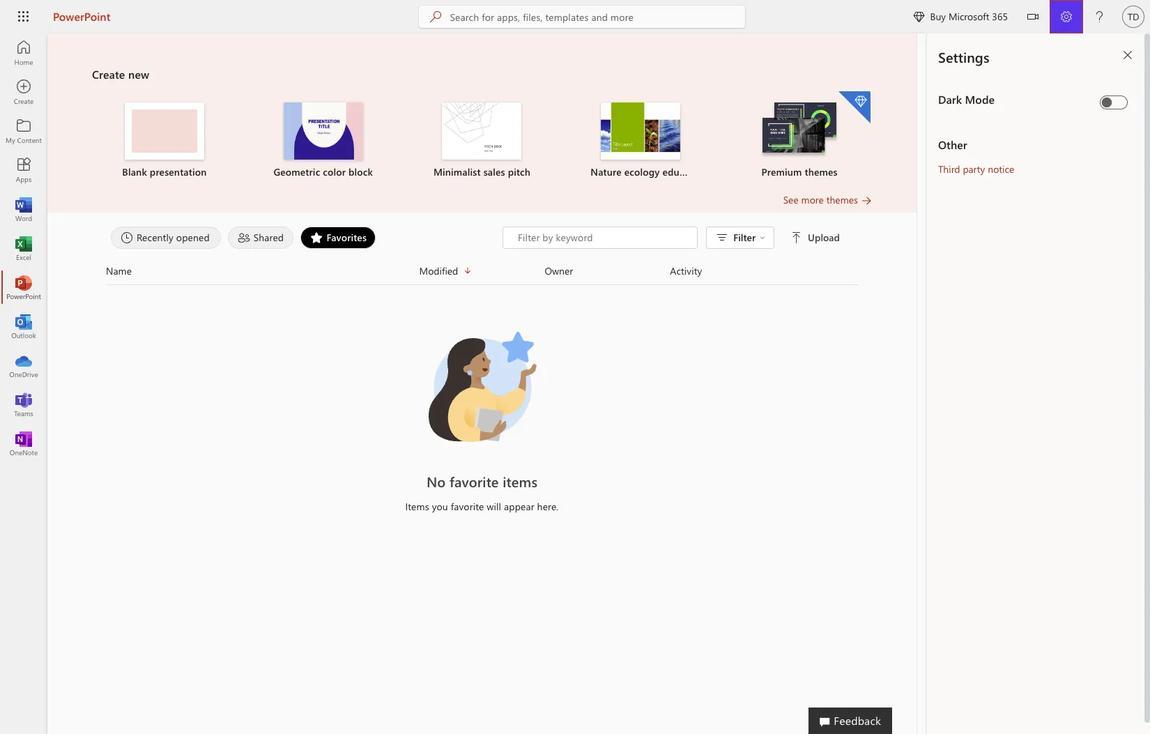 Task type: locate. For each thing, give the bounding box(es) containing it.
mode
[[965, 92, 995, 107]]

None search field
[[419, 6, 746, 28]]

 buy microsoft 365
[[914, 10, 1008, 23]]

owner button
[[545, 263, 670, 279]]

favorites tab
[[297, 227, 379, 249]]

no favorite items
[[427, 472, 538, 491]]

onenote image
[[17, 436, 31, 450]]

status
[[503, 227, 843, 249]]

will
[[487, 500, 501, 513]]

recently opened element
[[111, 227, 221, 249]]

you
[[432, 500, 448, 513]]

Search box. Suggestions appear as you type. search field
[[450, 6, 746, 28]]

here.
[[537, 500, 559, 513]]

favorite inside 'items you favorite will appear here.' status
[[451, 500, 484, 513]]

see more themes
[[783, 193, 858, 206]]

1 vertical spatial themes
[[827, 193, 858, 206]]

0 vertical spatial favorite
[[450, 472, 499, 491]]

third party notice link
[[938, 162, 1015, 176]]

themes up see more themes
[[805, 165, 838, 178]]

items
[[503, 472, 538, 491]]

premium themes element
[[729, 91, 871, 179]]

see more themes button
[[783, 193, 872, 207]]

items
[[405, 500, 429, 513]]

create new
[[92, 67, 149, 82]]

themes inside button
[[827, 193, 858, 206]]

row
[[106, 263, 858, 285]]

geometric color block image
[[284, 102, 363, 160]]

modified
[[419, 264, 458, 277]]

see
[[783, 193, 799, 206]]

notice
[[988, 162, 1015, 176]]

1 settings region from the left
[[885, 33, 1150, 734]]

nature ecology education photo presentation image
[[601, 102, 681, 160]]

navigation
[[0, 33, 47, 463]]

create image
[[17, 85, 31, 99]]

themes
[[805, 165, 838, 178], [827, 193, 858, 206]]

themes right more
[[827, 193, 858, 206]]

teams image
[[17, 397, 31, 411]]

other
[[938, 137, 967, 152]]

sales
[[484, 165, 505, 178]]

favorite
[[450, 472, 499, 491], [451, 500, 484, 513]]

favorite left the will
[[451, 500, 484, 513]]

powerpoint
[[53, 9, 110, 24]]

third party notice
[[938, 162, 1015, 176]]

onedrive image
[[17, 358, 31, 372]]

filter 
[[734, 231, 766, 244]]

settings region
[[885, 33, 1150, 734], [927, 33, 1150, 734]]

tab list
[[107, 227, 503, 249]]

nature ecology education photo presentation element
[[570, 102, 712, 179]]

favorites element
[[301, 227, 376, 249]]

dark mode
[[938, 92, 995, 107]]

apps image
[[17, 163, 31, 177]]

no
[[427, 472, 446, 491]]

td
[[1128, 12, 1139, 22]]

favorites
[[327, 230, 367, 244]]

appear
[[504, 500, 535, 513]]

favorite up items you favorite will appear here.
[[450, 472, 499, 491]]

color
[[323, 165, 346, 178]]

recently opened
[[137, 230, 210, 244]]

favorite inside no favorite items 'status'
[[450, 472, 499, 491]]

1 vertical spatial favorite
[[451, 500, 484, 513]]

premium templates diamond image
[[839, 91, 871, 123]]

premium
[[762, 165, 802, 178]]

buy
[[930, 10, 946, 23]]

upload
[[808, 231, 840, 244]]

modified button
[[419, 263, 545, 279]]

third
[[938, 162, 960, 176]]

name
[[106, 264, 132, 277]]

activity, column 4 of 4 column header
[[670, 263, 858, 279]]

dark mode element
[[938, 92, 1095, 107]]

shared
[[254, 230, 284, 244]]

shared element
[[228, 227, 294, 249]]

block
[[349, 165, 373, 178]]

filter
[[734, 231, 756, 244]]

activity
[[670, 264, 702, 277]]

none search field inside the powerpoint banner
[[419, 6, 746, 28]]

Filter by keyword text field
[[517, 231, 690, 245]]



Task type: describe. For each thing, give the bounding box(es) containing it.
geometric color block element
[[252, 102, 394, 179]]

opened
[[176, 230, 210, 244]]

geometric color block
[[274, 165, 373, 178]]


[[760, 235, 766, 241]]

outlook image
[[17, 319, 31, 333]]

status containing filter
[[503, 227, 843, 249]]


[[914, 11, 925, 22]]

minimalist
[[434, 165, 481, 178]]

pitch
[[508, 165, 531, 178]]

tab list containing recently opened
[[107, 227, 503, 249]]

owner
[[545, 264, 573, 277]]

microsoft
[[949, 10, 990, 23]]

items you favorite will appear here. status
[[294, 500, 670, 514]]

row containing name
[[106, 263, 858, 285]]

no favorite items status
[[294, 472, 670, 492]]

powerpoint banner
[[0, 0, 1150, 36]]

geometric
[[274, 165, 320, 178]]

settings
[[938, 47, 990, 66]]

feedback button
[[809, 708, 892, 734]]


[[791, 232, 803, 243]]

my content image
[[17, 124, 31, 138]]

blank
[[122, 165, 147, 178]]

other element
[[938, 137, 1134, 153]]

recently
[[137, 230, 174, 244]]

empty state icon image
[[419, 324, 545, 450]]

 button
[[1016, 0, 1050, 36]]

word image
[[17, 202, 31, 216]]

new
[[128, 67, 149, 82]]

items you favorite will appear here.
[[405, 500, 559, 513]]

blank presentation element
[[93, 102, 236, 179]]

powerpoint image
[[17, 280, 31, 294]]

dark
[[938, 92, 962, 107]]

minimalist sales pitch element
[[411, 102, 553, 179]]

feedback
[[834, 713, 881, 728]]

365
[[992, 10, 1008, 23]]

create
[[92, 67, 125, 82]]

shared tab
[[224, 227, 297, 249]]


[[1028, 11, 1039, 22]]

minimalist sales pitch image
[[442, 102, 522, 160]]

minimalist sales pitch
[[434, 165, 531, 178]]

 upload
[[791, 231, 840, 244]]

home image
[[17, 46, 31, 60]]

2 settings region from the left
[[927, 33, 1150, 734]]

name button
[[106, 263, 419, 279]]

recently opened tab
[[107, 227, 224, 249]]

party
[[963, 162, 985, 176]]

presentation
[[150, 165, 207, 178]]

more
[[801, 193, 824, 206]]

excel image
[[17, 241, 31, 255]]

0 vertical spatial themes
[[805, 165, 838, 178]]

premium themes image
[[760, 102, 839, 158]]

td button
[[1117, 0, 1150, 33]]

premium themes
[[762, 165, 838, 178]]

blank presentation
[[122, 165, 207, 178]]



Task type: vqa. For each thing, say whether or not it's contained in the screenshot.
No favorite items STATUS
yes



